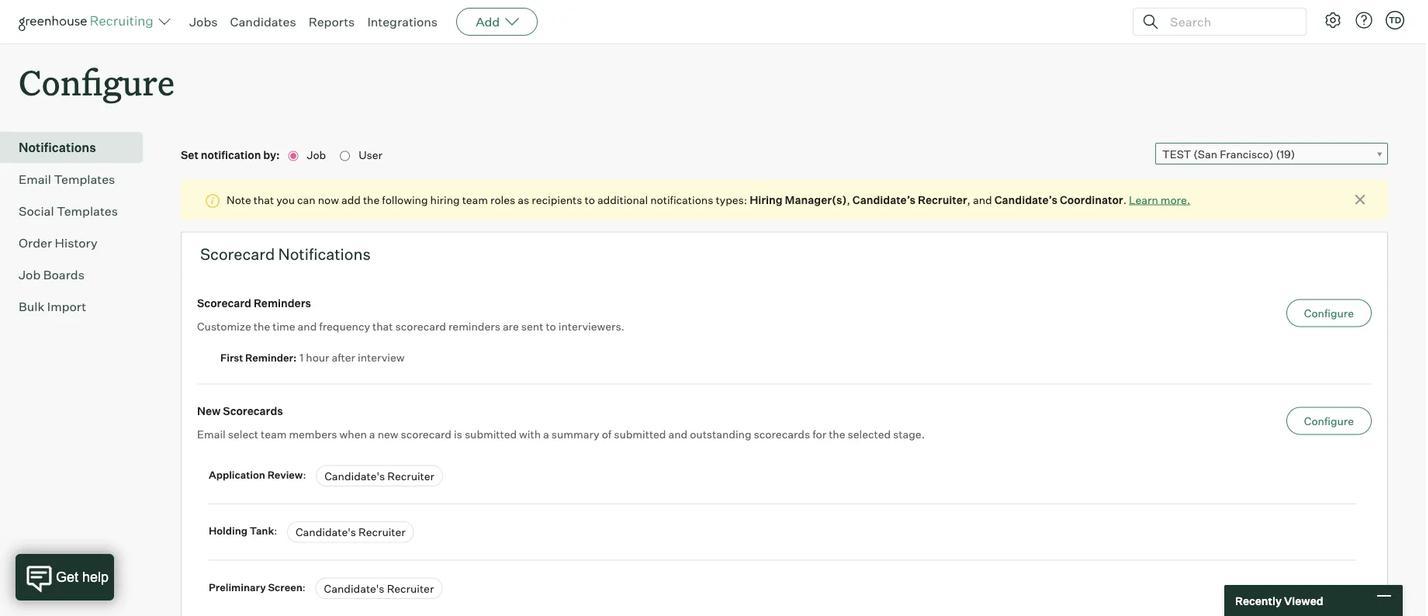 Task type: locate. For each thing, give the bounding box(es) containing it.
social templates link
[[19, 202, 137, 220]]

configure
[[19, 59, 175, 105], [1304, 306, 1354, 320], [1304, 414, 1354, 428]]

scorecard for scorecard reminders
[[197, 296, 251, 310]]

configure button for customize the time and frequency that scorecard reminders are sent to interviewers.
[[1286, 299, 1372, 327]]

test (san francisco) (19) link
[[1155, 143, 1388, 165]]

scorecard
[[200, 244, 275, 264], [197, 296, 251, 310]]

0 horizontal spatial submitted
[[465, 427, 517, 441]]

0 horizontal spatial job
[[19, 267, 41, 283]]

1 vertical spatial job
[[19, 267, 41, 283]]

.
[[1123, 193, 1127, 207]]

select
[[228, 427, 258, 441]]

: for preliminary screen :
[[302, 581, 306, 593]]

email down new
[[197, 427, 226, 441]]

configure button for email select team members when a new scorecard is submitted with a summary of submitted and outstanding scorecards for the selected stage.
[[1286, 407, 1372, 435]]

email templates
[[19, 172, 115, 187]]

1 vertical spatial templates
[[57, 203, 118, 219]]

1 vertical spatial and
[[298, 319, 317, 333]]

to
[[585, 193, 595, 207], [546, 319, 556, 333]]

boards
[[43, 267, 85, 283]]

team
[[462, 193, 488, 207], [261, 427, 287, 441]]

0 vertical spatial scorecard
[[200, 244, 275, 264]]

0 horizontal spatial team
[[261, 427, 287, 441]]

members
[[289, 427, 337, 441]]

francisco)
[[1220, 148, 1274, 161]]

screen
[[268, 581, 302, 593]]

scorecards
[[754, 427, 810, 441]]

scorecard
[[395, 319, 446, 333], [401, 427, 451, 441]]

0 horizontal spatial notifications
[[19, 140, 96, 155]]

job for job
[[307, 148, 328, 162]]

2 vertical spatial the
[[829, 427, 845, 441]]

: down members
[[303, 468, 306, 481]]

0 horizontal spatial to
[[546, 319, 556, 333]]

notifications down now
[[278, 244, 371, 264]]

scorecard up interview at bottom left
[[395, 319, 446, 333]]

templates for email templates
[[54, 172, 115, 187]]

order history link
[[19, 234, 137, 252]]

user
[[359, 148, 382, 162]]

: right holding
[[274, 525, 277, 537]]

to right recipients
[[585, 193, 595, 207]]

the right add
[[363, 193, 380, 207]]

0 vertical spatial configure
[[19, 59, 175, 105]]

1 vertical spatial email
[[197, 427, 226, 441]]

add
[[341, 193, 361, 207]]

: for holding tank :
[[274, 525, 277, 537]]

reports link
[[309, 14, 355, 29]]

1 horizontal spatial that
[[372, 319, 393, 333]]

0 horizontal spatial and
[[298, 319, 317, 333]]

are
[[503, 319, 519, 333]]

configure image
[[1324, 11, 1342, 29]]

0 horizontal spatial the
[[254, 319, 270, 333]]

candidate's right tank
[[296, 525, 356, 539]]

0 vertical spatial job
[[307, 148, 328, 162]]

that left you
[[254, 193, 274, 207]]

td
[[1389, 15, 1401, 25]]

submitted right is
[[465, 427, 517, 441]]

and
[[973, 193, 992, 207], [298, 319, 317, 333], [668, 427, 688, 441]]

2 vertical spatial configure
[[1304, 414, 1354, 428]]

integrations link
[[367, 14, 438, 29]]

types:
[[716, 193, 747, 207]]

job right job option
[[307, 148, 328, 162]]

1 horizontal spatial a
[[543, 427, 549, 441]]

job up bulk
[[19, 267, 41, 283]]

1 vertical spatial candidate's
[[296, 525, 356, 539]]

new
[[378, 427, 398, 441]]

0 vertical spatial team
[[462, 193, 488, 207]]

1 horizontal spatial notifications
[[278, 244, 371, 264]]

User radio
[[340, 151, 350, 161]]

candidate's right manager(s)
[[853, 193, 916, 207]]

application
[[209, 468, 265, 481]]

Search text field
[[1166, 10, 1292, 33]]

1 horizontal spatial job
[[307, 148, 328, 162]]

1 horizontal spatial submitted
[[614, 427, 666, 441]]

scorecard left is
[[401, 427, 451, 441]]

0 vertical spatial notifications
[[19, 140, 96, 155]]

1 vertical spatial configure button
[[1286, 407, 1372, 435]]

learn more. link
[[1129, 193, 1190, 207]]

bulk import link
[[19, 297, 137, 316]]

0 horizontal spatial candidate's
[[853, 193, 916, 207]]

candidate's down when
[[324, 469, 385, 483]]

coordinator
[[1060, 193, 1123, 207]]

email select team members when a new scorecard is submitted with a summary of submitted and outstanding scorecards for the selected stage.
[[197, 427, 925, 441]]

application review :
[[209, 468, 308, 481]]

:
[[293, 351, 296, 364], [303, 468, 306, 481], [274, 525, 277, 537], [302, 581, 306, 593]]

candidate's right screen
[[324, 582, 385, 595]]

Job radio
[[288, 151, 298, 161]]

1 , from the left
[[847, 193, 850, 207]]

1 vertical spatial configure
[[1304, 306, 1354, 320]]

scorecard up the scorecard reminders
[[200, 244, 275, 264]]

1 horizontal spatial ,
[[967, 193, 971, 207]]

templates up the order history link
[[57, 203, 118, 219]]

scorecard up customize
[[197, 296, 251, 310]]

notifications inside notifications link
[[19, 140, 96, 155]]

the left time
[[254, 319, 270, 333]]

recruiter
[[918, 193, 967, 207], [387, 469, 434, 483], [358, 525, 406, 539], [387, 582, 434, 595]]

candidate's left coordinator
[[994, 193, 1057, 207]]

a left "new"
[[369, 427, 375, 441]]

now
[[318, 193, 339, 207]]

1 horizontal spatial the
[[363, 193, 380, 207]]

: right "preliminary"
[[302, 581, 306, 593]]

candidate's recruiter for preliminary screen :
[[324, 582, 434, 595]]

candidate's
[[324, 469, 385, 483], [296, 525, 356, 539], [324, 582, 385, 595]]

that up interview at bottom left
[[372, 319, 393, 333]]

sent
[[521, 319, 543, 333]]

2 horizontal spatial and
[[973, 193, 992, 207]]

1 vertical spatial scorecard
[[197, 296, 251, 310]]

2 vertical spatial candidate's recruiter
[[324, 582, 434, 595]]

0 vertical spatial to
[[585, 193, 595, 207]]

: for first reminder : 1 hour after interview
[[293, 351, 296, 364]]

: inside first reminder : 1 hour after interview
[[293, 351, 296, 364]]

that
[[254, 193, 274, 207], [372, 319, 393, 333]]

0 vertical spatial that
[[254, 193, 274, 207]]

interview
[[358, 350, 405, 364]]

1 vertical spatial to
[[546, 319, 556, 333]]

submitted right of
[[614, 427, 666, 441]]

email for email select team members when a new scorecard is submitted with a summary of submitted and outstanding scorecards for the selected stage.
[[197, 427, 226, 441]]

notifications up email templates
[[19, 140, 96, 155]]

templates up the social templates link
[[54, 172, 115, 187]]

2 a from the left
[[543, 427, 549, 441]]

0 horizontal spatial email
[[19, 172, 51, 187]]

0 vertical spatial configure button
[[1286, 299, 1372, 327]]

0 vertical spatial email
[[19, 172, 51, 187]]

0 horizontal spatial a
[[369, 427, 375, 441]]

order history
[[19, 235, 98, 251]]

1 configure button from the top
[[1286, 299, 1372, 327]]

recruiter for application review :
[[387, 469, 434, 483]]

when
[[340, 427, 367, 441]]

new
[[197, 404, 221, 418]]

hour
[[306, 350, 329, 364]]

1 horizontal spatial email
[[197, 427, 226, 441]]

0 vertical spatial candidate's
[[324, 469, 385, 483]]

a
[[369, 427, 375, 441], [543, 427, 549, 441]]

0 horizontal spatial ,
[[847, 193, 850, 207]]

set notification by:
[[181, 148, 282, 162]]

1 horizontal spatial team
[[462, 193, 488, 207]]

,
[[847, 193, 850, 207], [967, 193, 971, 207]]

jobs
[[189, 14, 218, 29]]

candidate's
[[853, 193, 916, 207], [994, 193, 1057, 207]]

: left the 1
[[293, 351, 296, 364]]

first reminder : 1 hour after interview
[[220, 350, 405, 364]]

import
[[47, 299, 86, 314]]

scorecard notifications
[[200, 244, 371, 264]]

reports
[[309, 14, 355, 29]]

candidate's for holding tank :
[[296, 525, 356, 539]]

integrations
[[367, 14, 438, 29]]

bulk import
[[19, 299, 86, 314]]

0 vertical spatial candidate's recruiter
[[324, 469, 434, 483]]

recruiter for holding tank :
[[358, 525, 406, 539]]

a right with at the left bottom of the page
[[543, 427, 549, 441]]

1 horizontal spatial and
[[668, 427, 688, 441]]

2 vertical spatial candidate's
[[324, 582, 385, 595]]

order
[[19, 235, 52, 251]]

to right sent on the left bottom
[[546, 319, 556, 333]]

the
[[363, 193, 380, 207], [254, 319, 270, 333], [829, 427, 845, 441]]

2 configure button from the top
[[1286, 407, 1372, 435]]

notification
[[201, 148, 261, 162]]

td button
[[1386, 11, 1404, 29]]

after
[[332, 350, 355, 364]]

social templates
[[19, 203, 118, 219]]

team left roles
[[462, 193, 488, 207]]

notifications
[[19, 140, 96, 155], [278, 244, 371, 264]]

td button
[[1383, 8, 1407, 33]]

1 submitted from the left
[[465, 427, 517, 441]]

1 horizontal spatial candidate's
[[994, 193, 1057, 207]]

team right select
[[261, 427, 287, 441]]

configure button
[[1286, 299, 1372, 327], [1286, 407, 1372, 435]]

0 vertical spatial templates
[[54, 172, 115, 187]]

1 vertical spatial that
[[372, 319, 393, 333]]

the right for
[[829, 427, 845, 441]]

email up social
[[19, 172, 51, 187]]

1 vertical spatial candidate's recruiter
[[296, 525, 406, 539]]



Task type: describe. For each thing, give the bounding box(es) containing it.
notifications
[[650, 193, 713, 207]]

bulk
[[19, 299, 45, 314]]

social
[[19, 203, 54, 219]]

configure for email select team members when a new scorecard is submitted with a summary of submitted and outstanding scorecards for the selected stage.
[[1304, 414, 1354, 428]]

scorecard reminders
[[197, 296, 311, 310]]

history
[[55, 235, 98, 251]]

candidate's recruiter for holding tank :
[[296, 525, 406, 539]]

1 candidate's from the left
[[853, 193, 916, 207]]

(san
[[1194, 148, 1217, 161]]

candidates link
[[230, 14, 296, 29]]

job boards link
[[19, 265, 137, 284]]

note that you can now add the following hiring team roles as recipients to additional notifications types: hiring manager(s) , candidate's recruiter , and candidate's coordinator . learn more.
[[227, 193, 1190, 207]]

reminder
[[245, 351, 293, 364]]

can
[[297, 193, 316, 207]]

by:
[[263, 148, 280, 162]]

preliminary screen :
[[209, 581, 308, 593]]

2 submitted from the left
[[614, 427, 666, 441]]

templates for social templates
[[57, 203, 118, 219]]

2 horizontal spatial the
[[829, 427, 845, 441]]

outstanding
[[690, 427, 751, 441]]

customize
[[197, 319, 251, 333]]

1
[[300, 350, 304, 364]]

1 a from the left
[[369, 427, 375, 441]]

selected
[[848, 427, 891, 441]]

1 vertical spatial the
[[254, 319, 270, 333]]

jobs link
[[189, 14, 218, 29]]

configure for customize the time and frequency that scorecard reminders are sent to interviewers.
[[1304, 306, 1354, 320]]

1 vertical spatial scorecard
[[401, 427, 451, 441]]

2 vertical spatial and
[[668, 427, 688, 441]]

0 vertical spatial the
[[363, 193, 380, 207]]

reminders
[[448, 319, 500, 333]]

additional
[[597, 193, 648, 207]]

recently viewed
[[1235, 594, 1323, 607]]

scorecard for scorecard notifications
[[200, 244, 275, 264]]

following
[[382, 193, 428, 207]]

notifications link
[[19, 138, 137, 157]]

set
[[181, 148, 198, 162]]

viewed
[[1284, 594, 1323, 607]]

time
[[273, 319, 295, 333]]

greenhouse recruiting image
[[19, 12, 158, 31]]

holding
[[209, 525, 248, 537]]

candidate's for preliminary screen :
[[324, 582, 385, 595]]

recently
[[1235, 594, 1282, 607]]

email for email templates
[[19, 172, 51, 187]]

customize the time and frequency that scorecard reminders are sent to interviewers.
[[197, 319, 625, 333]]

preliminary
[[209, 581, 266, 593]]

interviewers.
[[558, 319, 625, 333]]

more.
[[1161, 193, 1190, 207]]

hiring
[[750, 193, 783, 207]]

(19)
[[1276, 148, 1295, 161]]

for
[[812, 427, 826, 441]]

: for application review :
[[303, 468, 306, 481]]

first
[[220, 351, 243, 364]]

summary
[[551, 427, 599, 441]]

scorecards
[[223, 404, 283, 418]]

tank
[[250, 525, 274, 537]]

reminders
[[254, 296, 311, 310]]

candidate's recruiter for application review :
[[324, 469, 434, 483]]

stage.
[[893, 427, 925, 441]]

learn
[[1129, 193, 1158, 207]]

roles
[[490, 193, 515, 207]]

0 horizontal spatial that
[[254, 193, 274, 207]]

candidate's for application review :
[[324, 469, 385, 483]]

add button
[[456, 8, 538, 36]]

recipients
[[532, 193, 582, 207]]

as
[[518, 193, 529, 207]]

manager(s)
[[785, 193, 847, 207]]

0 vertical spatial scorecard
[[395, 319, 446, 333]]

frequency
[[319, 319, 370, 333]]

note
[[227, 193, 251, 207]]

2 , from the left
[[967, 193, 971, 207]]

candidates
[[230, 14, 296, 29]]

you
[[276, 193, 295, 207]]

with
[[519, 427, 541, 441]]

2 candidate's from the left
[[994, 193, 1057, 207]]

1 vertical spatial notifications
[[278, 244, 371, 264]]

test
[[1162, 148, 1191, 161]]

job for job boards
[[19, 267, 41, 283]]

add
[[476, 14, 500, 29]]

review
[[267, 468, 303, 481]]

email templates link
[[19, 170, 137, 189]]

hiring
[[430, 193, 460, 207]]

1 vertical spatial team
[[261, 427, 287, 441]]

new scorecards
[[197, 404, 283, 418]]

is
[[454, 427, 462, 441]]

of
[[602, 427, 612, 441]]

0 vertical spatial and
[[973, 193, 992, 207]]

test (san francisco) (19)
[[1162, 148, 1295, 161]]

recruiter for preliminary screen :
[[387, 582, 434, 595]]

holding tank :
[[209, 525, 279, 537]]

1 horizontal spatial to
[[585, 193, 595, 207]]



Task type: vqa. For each thing, say whether or not it's contained in the screenshot.
"APPLICATION"
yes



